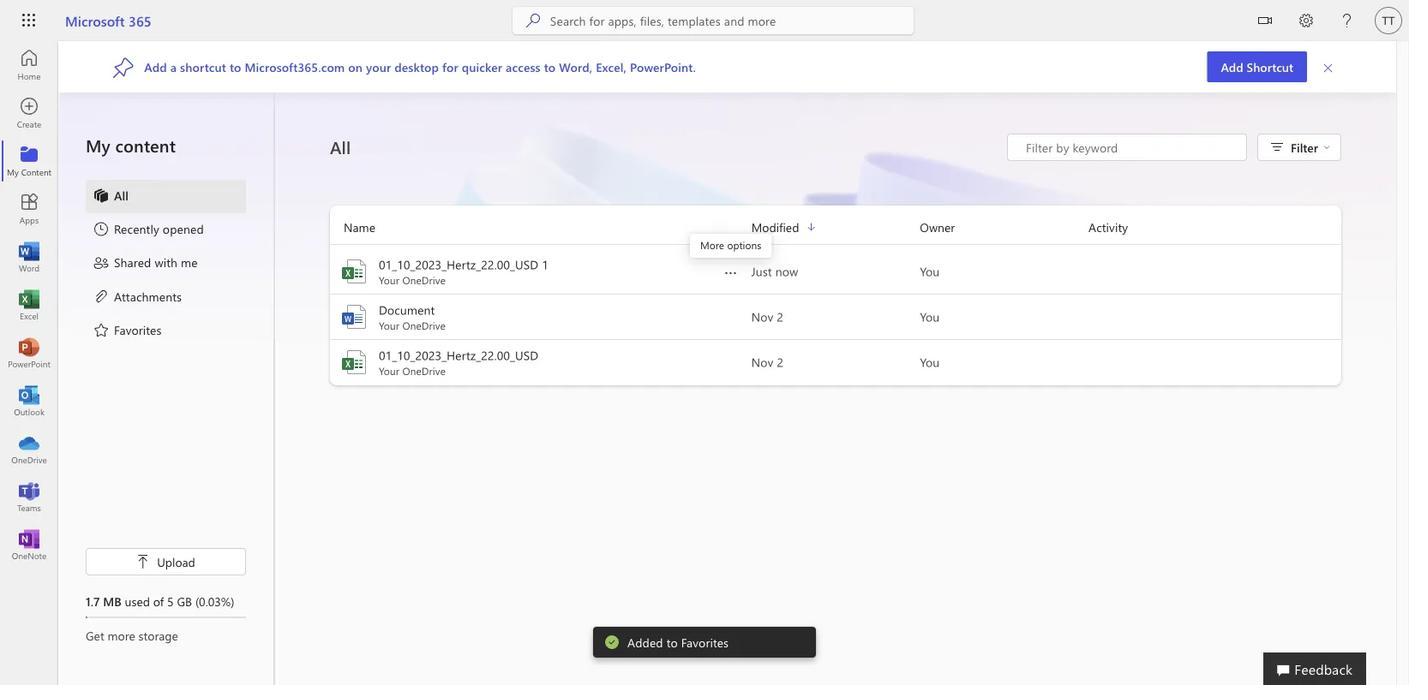 Task type: vqa. For each thing, say whether or not it's contained in the screenshot.
UI/UX
no



Task type: locate. For each thing, give the bounding box(es) containing it.
your inside 01_10_2023_hertz_22.00_usd your onedrive
[[379, 364, 400, 378]]

excel image inside name 01_10_2023_hertz_22.00_usd 1 cell
[[340, 258, 368, 285]]

2 horizontal spatial to
[[667, 635, 678, 651]]

1 nov 2 from the top
[[752, 309, 784, 325]]

shortcut
[[1247, 59, 1294, 75]]

0 vertical spatial 01_10_2023_hertz_22.00_usd
[[379, 257, 539, 273]]

2 01_10_2023_hertz_22.00_usd from the top
[[379, 348, 539, 364]]

 upload
[[136, 554, 195, 570]]

2 your from the top
[[379, 319, 400, 333]]

get more storage
[[86, 628, 178, 644]]

your right excel icon
[[379, 364, 400, 378]]

excel image down 'name'
[[340, 258, 368, 285]]

01_10_2023_hertz_22.00_usd inside '01_10_2023_hertz_22.00_usd 1 your onedrive'
[[379, 257, 539, 273]]

1 vertical spatial 2
[[777, 354, 784, 370]]

0 vertical spatial excel image
[[340, 258, 368, 285]]

you
[[920, 264, 940, 279], [920, 309, 940, 325], [920, 354, 940, 370]]

2 2 from the top
[[777, 354, 784, 370]]

microsoft
[[65, 11, 125, 30]]

more
[[700, 238, 725, 252]]

menu
[[86, 180, 246, 348]]

microsoft 365
[[65, 11, 151, 30]]

home image
[[21, 57, 38, 74]]

1 vertical spatial excel image
[[21, 297, 38, 314]]

your up document
[[379, 273, 400, 287]]

None search field
[[513, 7, 914, 34]]

add
[[1221, 59, 1244, 75], [144, 59, 167, 75]]

access
[[506, 59, 541, 75]]

0 vertical spatial you
[[920, 264, 940, 279]]

add left a
[[144, 59, 167, 75]]

nov
[[752, 309, 774, 325], [752, 354, 774, 370]]

feedback button
[[1264, 653, 1367, 686]]

teams image
[[21, 489, 38, 506]]

microsoft 365 banner
[[0, 0, 1409, 44]]

0 vertical spatial nov 2
[[752, 309, 784, 325]]

01_10_2023_hertz_22.00_usd inside name 01_10_2023_hertz_22.00_usd cell
[[379, 348, 539, 364]]

2 onedrive from the top
[[402, 319, 446, 333]]

1 vertical spatial favorites
[[681, 635, 729, 651]]

0 vertical spatial onedrive
[[402, 273, 446, 287]]

0 horizontal spatial to
[[230, 59, 241, 75]]

01_10_2023_hertz_22.00_usd
[[379, 257, 539, 273], [379, 348, 539, 364]]

0 vertical spatial 2
[[777, 309, 784, 325]]

add a shortcut to microsoft365.com on your desktop for quicker access to word, excel, powerpoint.
[[144, 59, 696, 75]]

your down document
[[379, 319, 400, 333]]

to
[[230, 59, 241, 75], [544, 59, 556, 75], [667, 635, 678, 651]]

0 vertical spatial all
[[330, 136, 351, 159]]

2 vertical spatial onedrive
[[402, 364, 446, 378]]

excel image
[[340, 258, 368, 285], [21, 297, 38, 314]]

all inside menu
[[114, 187, 129, 203]]

get
[[86, 628, 104, 644]]

2 nov from the top
[[752, 354, 774, 370]]

more
[[108, 628, 135, 644]]

just now
[[752, 264, 798, 279]]

onedrive up document
[[402, 273, 446, 287]]

row
[[330, 218, 1342, 245]]

favorites right added at the bottom left of page
[[681, 635, 729, 651]]

your inside the document your onedrive
[[379, 319, 400, 333]]

opened
[[163, 221, 204, 237]]

1 01_10_2023_hertz_22.00_usd from the top
[[379, 257, 539, 273]]

add inside button
[[1221, 59, 1244, 75]]

1 horizontal spatial all
[[330, 136, 351, 159]]

1 nov from the top
[[752, 309, 774, 325]]

2 vertical spatial your
[[379, 364, 400, 378]]

01_10_2023_hertz_22.00_usd down the document your onedrive
[[379, 348, 539, 364]]

name 01_10_2023_hertz_22.00_usd cell
[[330, 347, 752, 378]]

your for 01_10_2023_hertz_22.00_usd
[[379, 364, 400, 378]]

to right added at the bottom left of page
[[667, 635, 678, 651]]

01_10_2023_hertz_22.00_usd 1 your onedrive
[[379, 257, 549, 287]]

your
[[366, 59, 391, 75]]

displaying 3 out of 3 files. status
[[1007, 134, 1247, 161]]

1 onedrive from the top
[[402, 273, 446, 287]]

onedrive for document
[[402, 319, 446, 333]]

1 vertical spatial nov
[[752, 354, 774, 370]]

0 vertical spatial favorites
[[114, 322, 162, 338]]

added to favorites
[[628, 635, 729, 651]]

your
[[379, 273, 400, 287], [379, 319, 400, 333], [379, 364, 400, 378]]

powerpoint image
[[21, 345, 38, 362]]

2 nov 2 from the top
[[752, 354, 784, 370]]

01_10_2023_hertz_22.00_usd up document
[[379, 257, 539, 273]]

2 add from the left
[[144, 59, 167, 75]]

me
[[181, 255, 198, 270]]

all down 'on'
[[330, 136, 351, 159]]

3 your from the top
[[379, 364, 400, 378]]

excel,
[[596, 59, 627, 75]]

recently opened element
[[93, 221, 204, 241]]

1.7 mb used of 5 gb (0.03%)
[[86, 594, 234, 610]]

1 horizontal spatial excel image
[[340, 258, 368, 285]]

onedrive
[[402, 273, 446, 287], [402, 319, 446, 333], [402, 364, 446, 378]]

0 vertical spatial nov
[[752, 309, 774, 325]]

feedback
[[1295, 660, 1353, 679]]

to right "shortcut" at left
[[230, 59, 241, 75]]

favorites down attachments 'element'
[[114, 322, 162, 338]]

you for 01_10_2023_hertz_22.00_usd
[[920, 354, 940, 370]]

onedrive down document
[[402, 319, 446, 333]]

activity
[[1089, 219, 1128, 235]]

to left word,
[[544, 59, 556, 75]]

a2hs image
[[113, 56, 134, 78]]

2 vertical spatial you
[[920, 354, 940, 370]]

1 vertical spatial onedrive
[[402, 319, 446, 333]]

0 horizontal spatial add
[[144, 59, 167, 75]]

modified button
[[752, 218, 920, 237]]

0 vertical spatial your
[[379, 273, 400, 287]]

nov 2
[[752, 309, 784, 325], [752, 354, 784, 370]]

0 horizontal spatial excel image
[[21, 297, 38, 314]]

your for document
[[379, 319, 400, 333]]

menu inside my content left pane navigation 'navigation'
[[86, 180, 246, 348]]

3 onedrive from the top
[[402, 364, 446, 378]]

5
[[167, 594, 174, 610]]

filter
[[1291, 139, 1319, 155]]

2
[[777, 309, 784, 325], [777, 354, 784, 370]]

your inside '01_10_2023_hertz_22.00_usd 1 your onedrive'
[[379, 273, 400, 287]]

powerpoint.
[[630, 59, 696, 75]]

shared with me element
[[93, 254, 198, 275]]

navigation
[[0, 41, 58, 569]]

0 horizontal spatial all
[[114, 187, 129, 203]]

attachments
[[114, 288, 182, 304]]

1 vertical spatial you
[[920, 309, 940, 325]]

1 your from the top
[[379, 273, 400, 287]]

1 vertical spatial your
[[379, 319, 400, 333]]

0 horizontal spatial favorites
[[114, 322, 162, 338]]

onedrive down the document your onedrive
[[402, 364, 446, 378]]

1 add from the left
[[1221, 59, 1244, 75]]

favorites element
[[93, 321, 162, 342]]

filter 
[[1291, 139, 1331, 155]]

1 vertical spatial nov 2
[[752, 354, 784, 370]]

none search field inside microsoft 365 banner
[[513, 7, 914, 34]]

with
[[155, 255, 178, 270]]

options
[[727, 238, 762, 252]]

all up recently
[[114, 187, 129, 203]]

2 you from the top
[[920, 309, 940, 325]]

add left shortcut
[[1221, 59, 1244, 75]]

more options
[[700, 238, 762, 252]]

modified
[[752, 219, 799, 235]]

owner
[[920, 219, 955, 235]]

1 vertical spatial 01_10_2023_hertz_22.00_usd
[[379, 348, 539, 364]]

1 horizontal spatial favorites
[[681, 635, 729, 651]]

1 you from the top
[[920, 264, 940, 279]]

owner button
[[920, 218, 1089, 237]]

for
[[442, 59, 458, 75]]

favorites inside region
[[681, 635, 729, 651]]

excel image up powerpoint icon at bottom
[[21, 297, 38, 314]]

desktop
[[395, 59, 439, 75]]

onedrive inside 01_10_2023_hertz_22.00_usd your onedrive
[[402, 364, 446, 378]]

menu containing all
[[86, 180, 246, 348]]

3 you from the top
[[920, 354, 940, 370]]

favorites
[[114, 322, 162, 338], [681, 635, 729, 651]]

all
[[330, 136, 351, 159], [114, 187, 129, 203]]

add shortcut
[[1221, 59, 1294, 75]]

onedrive image
[[21, 441, 38, 458]]

1 horizontal spatial add
[[1221, 59, 1244, 75]]

onedrive inside the document your onedrive
[[402, 319, 446, 333]]

1 2 from the top
[[777, 309, 784, 325]]

nov for document
[[752, 309, 774, 325]]

1 vertical spatial all
[[114, 187, 129, 203]]



Task type: describe. For each thing, give the bounding box(es) containing it.
name button
[[330, 218, 752, 237]]

recently
[[114, 221, 159, 237]]

apps image
[[21, 201, 38, 218]]

activity, column 4 of 4 column header
[[1089, 218, 1342, 237]]

all element
[[93, 187, 129, 207]]

nov 2 for 01_10_2023_hertz_22.00_usd
[[752, 354, 784, 370]]

01_10_2023_hertz_22.00_usd for 1
[[379, 257, 539, 273]]

you for document
[[920, 309, 940, 325]]

1 horizontal spatial to
[[544, 59, 556, 75]]

mb
[[103, 594, 122, 610]]

message element
[[628, 635, 729, 651]]

word,
[[559, 59, 593, 75]]

of
[[153, 594, 164, 610]]

excel image
[[340, 349, 368, 376]]

shared
[[114, 255, 151, 270]]

1
[[542, 257, 549, 273]]

a
[[170, 59, 177, 75]]

name
[[344, 219, 375, 235]]

row containing name
[[330, 218, 1342, 245]]

add for add a shortcut to microsoft365.com on your desktop for quicker access to word, excel, powerpoint.
[[144, 59, 167, 75]]

used
[[125, 594, 150, 610]]

now
[[776, 264, 798, 279]]

 button
[[1245, 0, 1286, 44]]

favorites inside menu
[[114, 322, 162, 338]]

upload
[[157, 554, 195, 570]]

my
[[86, 134, 111, 157]]

content
[[115, 134, 176, 157]]

onedrive inside '01_10_2023_hertz_22.00_usd 1 your onedrive'
[[402, 273, 446, 287]]

tt button
[[1368, 0, 1409, 41]]

outlook image
[[21, 393, 38, 410]]

you for 01_10_2023_hertz_22.00_usd 1
[[920, 264, 940, 279]]

get more storage button
[[86, 628, 246, 645]]

dismiss this dialog image
[[1323, 59, 1335, 74]]

01_10_2023_hertz_22.00_usd for your
[[379, 348, 539, 364]]

more options tooltip
[[690, 234, 772, 258]]

word image
[[340, 303, 368, 331]]

shared with me
[[114, 255, 198, 270]]

add shortcut button
[[1207, 51, 1307, 82]]

(0.03%)
[[195, 594, 234, 610]]

1.7
[[86, 594, 100, 610]]

my content left pane navigation navigation
[[58, 93, 274, 686]]

document your onedrive
[[379, 302, 446, 333]]

nov 2 for document
[[752, 309, 784, 325]]

added
[[628, 635, 663, 651]]


[[136, 556, 150, 569]]

my content image
[[21, 153, 38, 170]]

attachments element
[[93, 288, 182, 308]]

storage
[[139, 628, 178, 644]]


[[1259, 14, 1272, 27]]

2 for 01_10_2023_hertz_22.00_usd
[[777, 354, 784, 370]]

on
[[348, 59, 363, 75]]

Search box. Suggestions appear as you type. search field
[[550, 7, 914, 34]]

document
[[379, 302, 435, 318]]

word image
[[21, 249, 38, 266]]

quicker
[[462, 59, 502, 75]]

name 01_10_2023_hertz_22.00_usd 1 cell
[[330, 256, 752, 287]]

365
[[129, 11, 151, 30]]

Filter by keyword text field
[[1024, 139, 1238, 156]]

create image
[[21, 105, 38, 122]]


[[1324, 144, 1331, 151]]

01_10_2023_hertz_22.00_usd your onedrive
[[379, 348, 539, 378]]

name document cell
[[330, 302, 752, 333]]

tt
[[1382, 14, 1395, 27]]

recently opened
[[114, 221, 204, 237]]

gb
[[177, 594, 192, 610]]

just
[[752, 264, 772, 279]]

nov for 01_10_2023_hertz_22.00_usd
[[752, 354, 774, 370]]

shortcut
[[180, 59, 226, 75]]

toast notification added to favorites region
[[593, 628, 816, 658]]

add for add shortcut
[[1221, 59, 1244, 75]]

microsoft365.com
[[245, 59, 345, 75]]

my content
[[86, 134, 176, 157]]

to inside region
[[667, 635, 678, 651]]

onenote image
[[21, 537, 38, 554]]

2 for document
[[777, 309, 784, 325]]

onedrive for 01_10_2023_hertz_22.00_usd
[[402, 364, 446, 378]]



